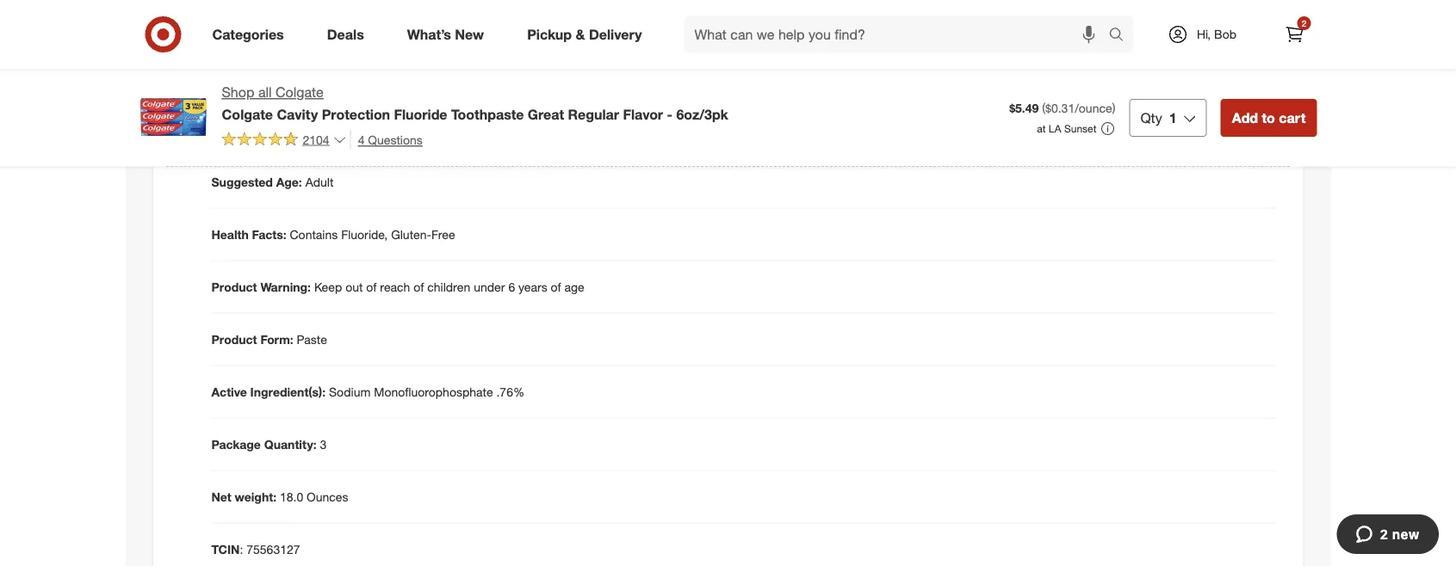 Task type: vqa. For each thing, say whether or not it's contained in the screenshot.
Invitation
no



Task type: describe. For each thing, give the bounding box(es) containing it.
0 horizontal spatial toothpaste
[[370, 15, 430, 30]]

la
[[1049, 122, 1062, 135]]

1 vertical spatial toothpaste
[[254, 39, 313, 54]]

bob
[[1215, 27, 1237, 42]]

all
[[258, 84, 272, 101]]

hi, bob
[[1197, 27, 1237, 42]]

safety
[[267, 57, 299, 72]]

product warning: keep out of reach of children under 6 years of age
[[211, 280, 585, 295]]

0 vertical spatial cavity
[[274, 15, 308, 30]]

tcin : 75563127
[[211, 542, 300, 557]]

4 questions link
[[350, 130, 423, 150]]

under
[[474, 280, 505, 295]]

fluoride,
[[341, 227, 388, 242]]

has
[[316, 39, 335, 54]]

categories link
[[198, 16, 306, 53]]

What can we help you find? suggestions appear below search field
[[684, 16, 1113, 53]]

at
[[1037, 122, 1046, 135]]

at la sunset
[[1037, 122, 1097, 135]]

qty 1
[[1141, 109, 1177, 126]]

of right reach
[[414, 280, 424, 295]]

sunset
[[1065, 122, 1097, 135]]

search
[[1101, 28, 1143, 44]]

cavity
[[437, 57, 469, 72]]

deals
[[327, 26, 364, 43]]

of right out
[[366, 280, 377, 295]]

gluten-
[[391, 227, 432, 242]]

add to cart
[[1232, 109, 1306, 126]]

shop all colgate colgate cavity protection fluoride toothpaste great regular flavor - 6oz/3pk
[[222, 84, 729, 123]]

1 horizontal spatial fluoride
[[459, 15, 502, 30]]

2104 link
[[222, 130, 347, 151]]

product for product warning: keep out of reach of children under 6 years of age
[[211, 280, 257, 295]]

children
[[428, 280, 471, 295]]

categories
[[212, 26, 284, 43]]

ada
[[400, 39, 424, 54]]

1 the from the left
[[380, 39, 397, 54]]

of left age
[[551, 280, 561, 295]]

age
[[565, 280, 585, 295]]

specifications button
[[167, 112, 1290, 167]]

0 vertical spatial protection
[[311, 15, 366, 30]]

deals link
[[312, 16, 386, 53]]

toothpaste inside shop all colgate colgate cavity protection fluoride toothpaste great regular flavor - 6oz/3pk
[[451, 106, 524, 123]]

crucial
[[549, 39, 584, 54]]

add to cart button
[[1221, 99, 1318, 137]]

colgate cavity protection toothpaste with fluoride is a gluten free toothpaste
[[229, 15, 647, 30]]

what's new
[[407, 26, 484, 43]]

contains
[[290, 227, 338, 242]]

3
[[320, 437, 327, 452]]

6oz/3pk
[[677, 106, 729, 123]]

reach
[[380, 280, 410, 295]]

is
[[506, 15, 514, 30]]

$5.49
[[1010, 101, 1039, 116]]

warning:
[[261, 280, 311, 295]]

2 link
[[1276, 16, 1314, 53]]

0 vertical spatial toothpaste
[[589, 15, 647, 30]]

0 vertical spatial colgate
[[229, 15, 271, 30]]

1 horizontal spatial toothpaste
[[472, 57, 530, 72]]

and
[[303, 57, 323, 72]]

)
[[1113, 101, 1116, 116]]

1
[[1170, 109, 1177, 126]]

4
[[358, 132, 365, 147]]

delivery
[[589, 26, 642, 43]]

$0.31
[[1046, 101, 1075, 116]]

package
[[211, 437, 261, 452]]

form:
[[261, 332, 293, 347]]

package quantity: 3
[[211, 437, 327, 452]]

6
[[509, 280, 515, 295]]

questions
[[368, 132, 423, 147]]

free
[[432, 227, 456, 242]]

regular
[[568, 106, 619, 123]]

1 vertical spatial colgate
[[276, 84, 324, 101]]

gluten
[[528, 15, 561, 30]]

adult
[[306, 175, 334, 190]]



Task type: locate. For each thing, give the bounding box(es) containing it.
2
[[1302, 18, 1307, 28]]

net
[[211, 490, 231, 505]]

/ounce
[[1075, 101, 1113, 116]]

toothpaste
[[370, 15, 430, 30], [451, 106, 524, 123]]

of
[[454, 39, 465, 54], [401, 57, 411, 72], [366, 280, 377, 295], [414, 280, 424, 295], [551, 280, 561, 295]]

out
[[346, 280, 363, 295]]

of left "this"
[[401, 57, 411, 72]]

what's new link
[[393, 16, 506, 53]]

protection up has
[[311, 15, 366, 30]]

search button
[[1101, 16, 1143, 57]]

75563127
[[247, 542, 300, 557]]

this toothpaste has earned the ada seal of acceptance, a crucial certification in the overall safety and effectiveness of this cavity toothpaste
[[229, 39, 685, 72]]

$5.49 ( $0.31 /ounce )
[[1010, 101, 1116, 116]]

colgate up this at the top of page
[[229, 15, 271, 30]]

specifications
[[211, 129, 322, 149]]

great
[[528, 106, 564, 123]]

image of colgate cavity protection fluoride toothpaste great regular flavor - 6oz/3pk image
[[139, 83, 208, 152]]

net weight: 18.0 ounces
[[211, 490, 348, 505]]

quantity:
[[264, 437, 317, 452]]

:
[[240, 542, 243, 557]]

add
[[1232, 109, 1259, 126]]

to
[[1262, 109, 1276, 126]]

18.0
[[280, 490, 303, 505]]

1 vertical spatial cavity
[[277, 106, 318, 123]]

health facts: contains fluoride, gluten-free
[[211, 227, 456, 242]]

suggested
[[211, 175, 273, 190]]

1 horizontal spatial toothpaste
[[451, 106, 524, 123]]

toothpaste left great
[[451, 106, 524, 123]]

(
[[1043, 101, 1046, 116]]

seal
[[427, 39, 451, 54]]

age:
[[276, 175, 302, 190]]

a inside this toothpaste has earned the ada seal of acceptance, a crucial certification in the overall safety and effectiveness of this cavity toothpaste
[[539, 39, 545, 54]]

0 horizontal spatial a
[[518, 15, 524, 30]]

&
[[576, 26, 585, 43]]

colgate
[[229, 15, 271, 30], [276, 84, 324, 101], [222, 106, 273, 123]]

a
[[518, 15, 524, 30], [539, 39, 545, 54]]

2 vertical spatial toothpaste
[[472, 57, 530, 72]]

cart
[[1279, 109, 1306, 126]]

1 vertical spatial product
[[211, 332, 257, 347]]

protection inside shop all colgate colgate cavity protection fluoride toothpaste great regular flavor - 6oz/3pk
[[322, 106, 390, 123]]

1 horizontal spatial the
[[667, 39, 685, 54]]

cavity up 2104 link
[[277, 106, 318, 123]]

the
[[380, 39, 397, 54], [667, 39, 685, 54]]

fluoride left is
[[459, 15, 502, 30]]

flavor
[[623, 106, 663, 123]]

paste
[[297, 332, 327, 347]]

active
[[211, 385, 247, 400]]

facts:
[[252, 227, 287, 242]]

what's
[[407, 26, 451, 43]]

fluoride inside shop all colgate colgate cavity protection fluoride toothpaste great regular flavor - 6oz/3pk
[[394, 106, 448, 123]]

the left ada
[[380, 39, 397, 54]]

product for product form: paste
[[211, 332, 257, 347]]

0 horizontal spatial fluoride
[[394, 106, 448, 123]]

the right in
[[667, 39, 685, 54]]

0 vertical spatial fluoride
[[459, 15, 502, 30]]

toothpaste down acceptance,
[[472, 57, 530, 72]]

colgate down shop
[[222, 106, 273, 123]]

this
[[229, 39, 251, 54]]

1 horizontal spatial a
[[539, 39, 545, 54]]

in
[[655, 39, 664, 54]]

product
[[211, 280, 257, 295], [211, 332, 257, 347]]

shop
[[222, 84, 255, 101]]

2 the from the left
[[667, 39, 685, 54]]

2104
[[303, 132, 330, 147]]

weight:
[[235, 490, 277, 505]]

pickup & delivery link
[[513, 16, 664, 53]]

-
[[667, 106, 673, 123]]

hi,
[[1197, 27, 1211, 42]]

1 product from the top
[[211, 280, 257, 295]]

toothpaste up safety
[[254, 39, 313, 54]]

protection up 4 at the top of the page
[[322, 106, 390, 123]]

pickup & delivery
[[527, 26, 642, 43]]

ounces
[[307, 490, 348, 505]]

0 vertical spatial product
[[211, 280, 257, 295]]

0 horizontal spatial the
[[380, 39, 397, 54]]

overall
[[229, 57, 264, 72]]

cavity inside shop all colgate colgate cavity protection fluoride toothpaste great regular flavor - 6oz/3pk
[[277, 106, 318, 123]]

2 product from the top
[[211, 332, 257, 347]]

fluoride up questions
[[394, 106, 448, 123]]

free
[[565, 15, 585, 30]]

a right is
[[518, 15, 524, 30]]

suggested age: adult
[[211, 175, 334, 190]]

ingredient(s):
[[250, 385, 326, 400]]

health
[[211, 227, 249, 242]]

earned
[[339, 39, 376, 54]]

0 vertical spatial toothpaste
[[370, 15, 430, 30]]

monofluorophosphate
[[374, 385, 493, 400]]

product left form:
[[211, 332, 257, 347]]

a down gluten
[[539, 39, 545, 54]]

1 vertical spatial toothpaste
[[451, 106, 524, 123]]

1 vertical spatial a
[[539, 39, 545, 54]]

2 horizontal spatial toothpaste
[[589, 15, 647, 30]]

cavity
[[274, 15, 308, 30], [277, 106, 318, 123]]

colgate down and
[[276, 84, 324, 101]]

toothpaste up ada
[[370, 15, 430, 30]]

fluoride
[[459, 15, 502, 30], [394, 106, 448, 123]]

product left 'warning:'
[[211, 280, 257, 295]]

protection
[[311, 15, 366, 30], [322, 106, 390, 123]]

active ingredient(s): sodium monofluorophosphate .76%
[[211, 385, 525, 400]]

sodium
[[329, 385, 371, 400]]

0 horizontal spatial toothpaste
[[254, 39, 313, 54]]

2 vertical spatial colgate
[[222, 106, 273, 123]]

toothpaste
[[589, 15, 647, 30], [254, 39, 313, 54], [472, 57, 530, 72]]

toothpaste up certification
[[589, 15, 647, 30]]

qty
[[1141, 109, 1163, 126]]

this
[[415, 57, 434, 72]]

0 vertical spatial a
[[518, 15, 524, 30]]

with
[[433, 15, 455, 30]]

product form: paste
[[211, 332, 327, 347]]

acceptance,
[[468, 39, 536, 54]]

.76%
[[497, 385, 525, 400]]

1 vertical spatial protection
[[322, 106, 390, 123]]

1 vertical spatial fluoride
[[394, 106, 448, 123]]

4 questions
[[358, 132, 423, 147]]

cavity up safety
[[274, 15, 308, 30]]

of up 'cavity'
[[454, 39, 465, 54]]

years
[[519, 280, 548, 295]]

keep
[[314, 280, 342, 295]]

new
[[455, 26, 484, 43]]



